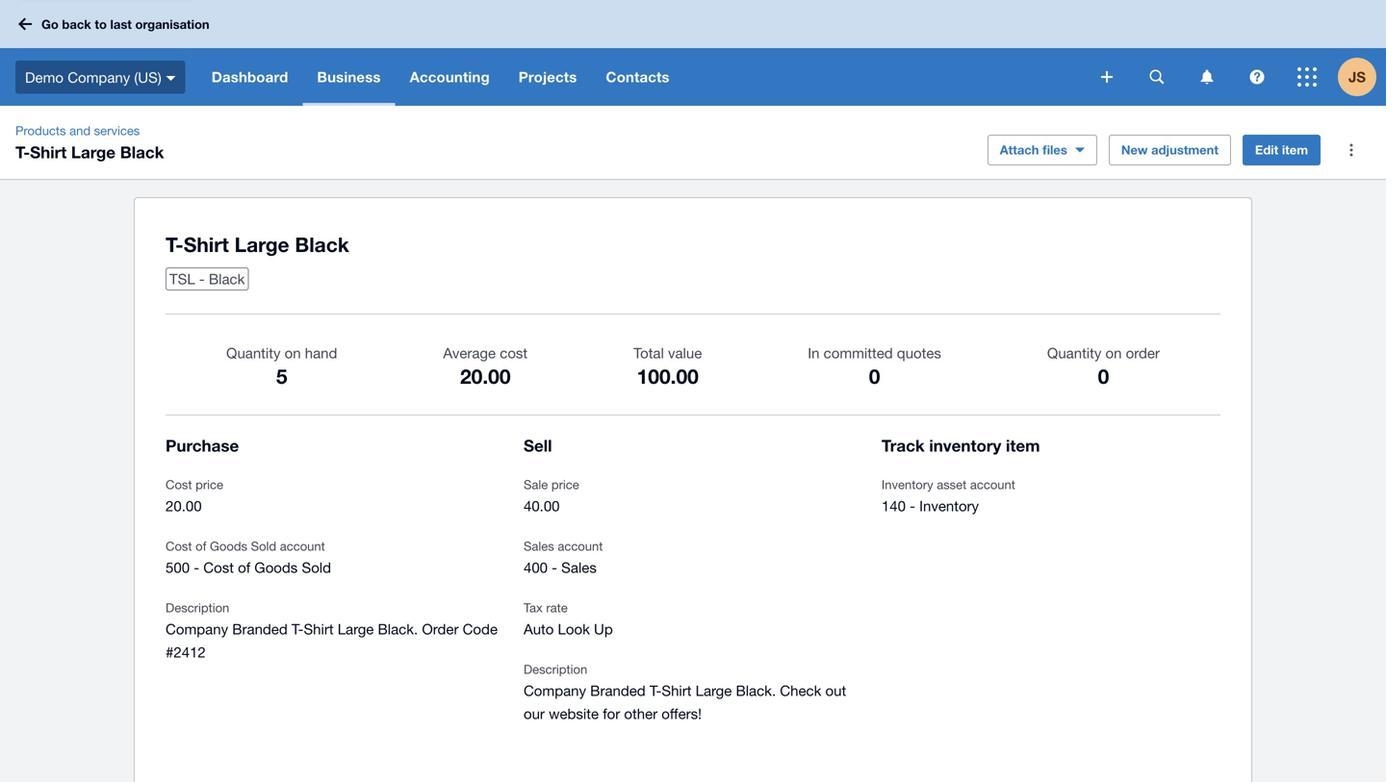 Task type: describe. For each thing, give the bounding box(es) containing it.
organisation
[[135, 17, 209, 32]]

1 vertical spatial sales
[[561, 559, 597, 576]]

inventory
[[929, 436, 1001, 455]]

sell
[[524, 436, 552, 455]]

files
[[1042, 142, 1067, 157]]

1 horizontal spatial svg image
[[1201, 70, 1213, 84]]

cost of goods sold account 500 - cost of goods sold
[[166, 539, 331, 576]]

back
[[62, 17, 91, 32]]

t- for products and services t-shirt large black
[[15, 142, 30, 162]]

code
[[463, 621, 498, 638]]

branded for our
[[590, 682, 646, 699]]

400
[[524, 559, 548, 576]]

large for description company branded t-shirt large black.  order code #2412
[[338, 621, 374, 638]]

accounting button
[[395, 48, 504, 106]]

and
[[69, 123, 91, 138]]

quantity for 5
[[226, 345, 281, 361]]

2 vertical spatial cost
[[203, 559, 234, 576]]

tsl - black
[[169, 270, 245, 287]]

item inside button
[[1282, 142, 1308, 157]]

sales account 400 - sales
[[524, 539, 603, 576]]

order
[[1126, 345, 1160, 361]]

rate
[[546, 601, 568, 616]]

cost
[[500, 345, 528, 361]]

asset
[[937, 477, 967, 492]]

average cost 20.00
[[443, 345, 528, 388]]

cost price 20.00
[[166, 477, 223, 514]]

description company branded t-shirt large black.  order code #2412
[[166, 601, 498, 661]]

inventory asset account 140 - inventory
[[882, 477, 1015, 514]]

committed
[[824, 345, 893, 361]]

in
[[808, 345, 820, 361]]

company for demo company (us)
[[68, 69, 130, 85]]

projects button
[[504, 48, 591, 106]]

0 vertical spatial goods
[[210, 539, 247, 554]]

products and services t-shirt large black
[[15, 123, 164, 162]]

purchase
[[166, 436, 239, 455]]

- right tsl
[[199, 270, 205, 287]]

5
[[276, 364, 287, 388]]

other
[[624, 706, 658, 722]]

attach files
[[1000, 142, 1067, 157]]

100.00
[[637, 364, 699, 388]]

auto
[[524, 621, 554, 638]]

quantity on order 0
[[1047, 345, 1160, 388]]

edit item
[[1255, 142, 1308, 157]]

1 vertical spatial goods
[[254, 559, 298, 576]]

quotes
[[897, 345, 941, 361]]

more actions image
[[1332, 131, 1371, 169]]

to
[[95, 17, 107, 32]]

go back to last organisation link
[[12, 7, 221, 41]]

svg image inside go back to last organisation link
[[18, 18, 32, 30]]

in committed quotes 0
[[808, 345, 941, 388]]

up
[[594, 621, 613, 638]]

go back to last organisation
[[41, 17, 209, 32]]

40.00
[[524, 498, 560, 514]]

offers!
[[662, 706, 702, 722]]

black. for order
[[378, 621, 418, 638]]

contacts button
[[591, 48, 684, 106]]

price for 40.00
[[551, 477, 579, 492]]

track
[[882, 436, 925, 455]]

(us)
[[134, 69, 161, 85]]

projects
[[519, 68, 577, 86]]

black. for check
[[736, 682, 776, 699]]

price for 20.00
[[195, 477, 223, 492]]

for
[[603, 706, 620, 722]]

- inside inventory asset account 140 - inventory
[[910, 498, 915, 514]]

2 horizontal spatial svg image
[[1250, 70, 1264, 84]]

1 vertical spatial of
[[238, 559, 250, 576]]

new adjustment button
[[1109, 135, 1231, 166]]

js
[[1348, 68, 1366, 86]]

hand
[[305, 345, 337, 361]]

large for description company branded t-shirt large black.  check out our website for other offers!
[[696, 682, 732, 699]]

dashboard
[[211, 68, 288, 86]]

tsl
[[169, 270, 195, 287]]

value
[[668, 345, 702, 361]]

new adjustment
[[1121, 142, 1218, 157]]

quantity on hand 5
[[226, 345, 337, 388]]

products
[[15, 123, 66, 138]]

shirt for description company branded t-shirt large black.  check out our website for other offers!
[[662, 682, 692, 699]]

sale price 40.00
[[524, 477, 579, 514]]



Task type: vqa. For each thing, say whether or not it's contained in the screenshot.


Task type: locate. For each thing, give the bounding box(es) containing it.
demo
[[25, 69, 64, 85]]

cost up 500
[[166, 539, 192, 554]]

on up 5
[[285, 345, 301, 361]]

1 horizontal spatial goods
[[254, 559, 298, 576]]

black inside products and services t-shirt large black
[[120, 142, 164, 162]]

svg image
[[18, 18, 32, 30], [1201, 70, 1213, 84], [1250, 70, 1264, 84]]

20.00 for average cost 20.00
[[460, 364, 511, 388]]

attach files button
[[987, 135, 1097, 166]]

20.00 up 500
[[166, 498, 202, 514]]

company inside the description company branded t-shirt large black.  order code #2412
[[166, 621, 228, 638]]

order
[[422, 621, 459, 638]]

large up the offers!
[[696, 682, 732, 699]]

company inside the description company branded t-shirt large black.  check out our website for other offers!
[[524, 682, 586, 699]]

account inside sales account 400 - sales
[[558, 539, 603, 554]]

quantity for 0
[[1047, 345, 1101, 361]]

item
[[1282, 142, 1308, 157], [1006, 436, 1040, 455]]

goods
[[210, 539, 247, 554], [254, 559, 298, 576]]

1 vertical spatial description
[[524, 662, 587, 677]]

company
[[68, 69, 130, 85], [166, 621, 228, 638], [524, 682, 586, 699]]

0 inside in committed quotes 0
[[869, 364, 880, 388]]

cost down purchase at the left of the page
[[166, 477, 192, 492]]

2 price from the left
[[551, 477, 579, 492]]

on
[[285, 345, 301, 361], [1105, 345, 1122, 361]]

quantity inside the quantity on hand 5
[[226, 345, 281, 361]]

black. inside the description company branded t-shirt large black.  order code #2412
[[378, 621, 418, 638]]

account inside the cost of goods sold account 500 - cost of goods sold
[[280, 539, 325, 554]]

total value 100.00
[[633, 345, 702, 388]]

500
[[166, 559, 190, 576]]

track inventory item
[[882, 436, 1040, 455]]

company for description company branded t-shirt large black.  order code #2412
[[166, 621, 228, 638]]

quantity left order
[[1047, 345, 1101, 361]]

0 horizontal spatial sold
[[251, 539, 276, 554]]

0 inside quantity on order 0
[[1098, 364, 1109, 388]]

svg image left go
[[18, 18, 32, 30]]

banner
[[0, 0, 1386, 106]]

0 vertical spatial item
[[1282, 142, 1308, 157]]

0 vertical spatial sales
[[524, 539, 554, 554]]

total
[[633, 345, 664, 361]]

of right 500
[[238, 559, 250, 576]]

account right asset at the right of page
[[970, 477, 1015, 492]]

sold
[[251, 539, 276, 554], [302, 559, 331, 576]]

company inside popup button
[[68, 69, 130, 85]]

company left the (us)
[[68, 69, 130, 85]]

20.00 for cost price 20.00
[[166, 498, 202, 514]]

demo company (us) button
[[0, 48, 197, 106]]

- inside sales account 400 - sales
[[552, 559, 557, 576]]

description company branded t-shirt large black.  check out our website for other offers!
[[524, 662, 846, 722]]

0 horizontal spatial goods
[[210, 539, 247, 554]]

shirt inside the description company branded t-shirt large black.  order code #2412
[[304, 621, 334, 638]]

0 vertical spatial company
[[68, 69, 130, 85]]

cost inside cost price 20.00
[[166, 477, 192, 492]]

2 vertical spatial black
[[209, 270, 245, 287]]

cost right 500
[[203, 559, 234, 576]]

1 vertical spatial branded
[[590, 682, 646, 699]]

cost for goods
[[166, 539, 192, 554]]

1 horizontal spatial account
[[558, 539, 603, 554]]

1 vertical spatial sold
[[302, 559, 331, 576]]

price right "sale"
[[551, 477, 579, 492]]

branded up for
[[590, 682, 646, 699]]

on left order
[[1105, 345, 1122, 361]]

price inside cost price 20.00
[[195, 477, 223, 492]]

account inside inventory asset account 140 - inventory
[[970, 477, 1015, 492]]

2 0 from the left
[[1098, 364, 1109, 388]]

1 horizontal spatial description
[[524, 662, 587, 677]]

- right 400
[[552, 559, 557, 576]]

black
[[120, 142, 164, 162], [295, 232, 349, 257], [209, 270, 245, 287]]

1 vertical spatial company
[[166, 621, 228, 638]]

large down and
[[71, 142, 116, 162]]

goods down cost price 20.00
[[210, 539, 247, 554]]

0 horizontal spatial svg image
[[18, 18, 32, 30]]

business
[[317, 68, 381, 86]]

1 horizontal spatial item
[[1282, 142, 1308, 157]]

last
[[110, 17, 132, 32]]

2 quantity from the left
[[1047, 345, 1101, 361]]

1 horizontal spatial 0
[[1098, 364, 1109, 388]]

0 vertical spatial inventory
[[882, 477, 933, 492]]

accounting
[[410, 68, 490, 86]]

svg image up edit at the right top
[[1250, 70, 1264, 84]]

0 vertical spatial sold
[[251, 539, 276, 554]]

black. inside the description company branded t-shirt large black.  check out our website for other offers!
[[736, 682, 776, 699]]

large left order
[[338, 621, 374, 638]]

shirt for products and services t-shirt large black
[[30, 142, 67, 162]]

description down auto
[[524, 662, 587, 677]]

0 horizontal spatial item
[[1006, 436, 1040, 455]]

black.
[[378, 621, 418, 638], [736, 682, 776, 699]]

1 horizontal spatial 20.00
[[460, 364, 511, 388]]

1 vertical spatial cost
[[166, 539, 192, 554]]

dashboard link
[[197, 48, 303, 106]]

0 vertical spatial of
[[195, 539, 206, 554]]

1 horizontal spatial black.
[[736, 682, 776, 699]]

out
[[825, 682, 846, 699]]

sale
[[524, 477, 548, 492]]

price
[[195, 477, 223, 492], [551, 477, 579, 492]]

sales up 400
[[524, 539, 554, 554]]

quantity up 5
[[226, 345, 281, 361]]

tax rate auto look up
[[524, 601, 613, 638]]

t- down the cost of goods sold account 500 - cost of goods sold
[[292, 621, 304, 638]]

price inside sale price 40.00
[[551, 477, 579, 492]]

services
[[94, 123, 140, 138]]

t- inside the description company branded t-shirt large black.  check out our website for other offers!
[[650, 682, 662, 699]]

demo company (us)
[[25, 69, 161, 85]]

item right inventory
[[1006, 436, 1040, 455]]

1 horizontal spatial of
[[238, 559, 250, 576]]

0 for quantity on order 0
[[1098, 364, 1109, 388]]

description inside the description company branded t-shirt large black.  order code #2412
[[166, 601, 229, 616]]

20.00
[[460, 364, 511, 388], [166, 498, 202, 514]]

js button
[[1338, 48, 1386, 106]]

on for 0
[[1105, 345, 1122, 361]]

1 vertical spatial black
[[295, 232, 349, 257]]

inventory
[[882, 477, 933, 492], [919, 498, 979, 514]]

item right edit at the right top
[[1282, 142, 1308, 157]]

go
[[41, 17, 59, 32]]

business button
[[303, 48, 395, 106]]

0 horizontal spatial of
[[195, 539, 206, 554]]

1 horizontal spatial price
[[551, 477, 579, 492]]

quantity
[[226, 345, 281, 361], [1047, 345, 1101, 361]]

t- for description company branded t-shirt large black.  check out our website for other offers!
[[650, 682, 662, 699]]

check
[[780, 682, 821, 699]]

1 0 from the left
[[869, 364, 880, 388]]

1 vertical spatial item
[[1006, 436, 1040, 455]]

cost for 20.00
[[166, 477, 192, 492]]

0 vertical spatial black.
[[378, 621, 418, 638]]

cost
[[166, 477, 192, 492], [166, 539, 192, 554], [203, 559, 234, 576]]

0 horizontal spatial 0
[[869, 364, 880, 388]]

- right the 140
[[910, 498, 915, 514]]

- right 500
[[194, 559, 199, 576]]

shirt inside products and services t-shirt large black
[[30, 142, 67, 162]]

0 horizontal spatial branded
[[232, 621, 288, 638]]

svg image
[[1297, 67, 1317, 87], [1150, 70, 1164, 84], [1101, 71, 1113, 83], [166, 76, 176, 81]]

edit item button
[[1243, 135, 1321, 166]]

t- down products
[[15, 142, 30, 162]]

shirt inside the description company branded t-shirt large black.  check out our website for other offers!
[[662, 682, 692, 699]]

1 horizontal spatial black
[[209, 270, 245, 287]]

large inside the description company branded t-shirt large black.  order code #2412
[[338, 621, 374, 638]]

large for products and services t-shirt large black
[[71, 142, 116, 162]]

description
[[166, 601, 229, 616], [524, 662, 587, 677]]

on for 5
[[285, 345, 301, 361]]

branded for #2412
[[232, 621, 288, 638]]

#2412
[[166, 644, 206, 661]]

adjustment
[[1151, 142, 1218, 157]]

2 vertical spatial company
[[524, 682, 586, 699]]

0 vertical spatial black
[[120, 142, 164, 162]]

large inside the description company branded t-shirt large black.  check out our website for other offers!
[[696, 682, 732, 699]]

2 on from the left
[[1105, 345, 1122, 361]]

t- inside products and services t-shirt large black
[[15, 142, 30, 162]]

large inside products and services t-shirt large black
[[71, 142, 116, 162]]

black. left order
[[378, 621, 418, 638]]

0 horizontal spatial price
[[195, 477, 223, 492]]

1 on from the left
[[285, 345, 301, 361]]

t- up tsl
[[166, 232, 184, 257]]

1 vertical spatial black.
[[736, 682, 776, 699]]

company for description company branded t-shirt large black.  check out our website for other offers!
[[524, 682, 586, 699]]

account down 40.00 on the bottom left of page
[[558, 539, 603, 554]]

0 horizontal spatial description
[[166, 601, 229, 616]]

1 horizontal spatial on
[[1105, 345, 1122, 361]]

2 horizontal spatial company
[[524, 682, 586, 699]]

branded inside the description company branded t-shirt large black.  order code #2412
[[232, 621, 288, 638]]

0 vertical spatial description
[[166, 601, 229, 616]]

contacts
[[606, 68, 670, 86]]

quantity inside quantity on order 0
[[1047, 345, 1101, 361]]

on inside the quantity on hand 5
[[285, 345, 301, 361]]

1 vertical spatial 20.00
[[166, 498, 202, 514]]

1 price from the left
[[195, 477, 223, 492]]

t-shirt large black
[[166, 232, 349, 257]]

t- for description company branded t-shirt large black.  order code #2412
[[292, 621, 304, 638]]

20.00 inside cost price 20.00
[[166, 498, 202, 514]]

large
[[71, 142, 116, 162], [234, 232, 289, 257], [338, 621, 374, 638], [696, 682, 732, 699]]

20.00 inside average cost 20.00
[[460, 364, 511, 388]]

description for #2412
[[166, 601, 229, 616]]

goods up the description company branded t-shirt large black.  order code #2412
[[254, 559, 298, 576]]

account
[[970, 477, 1015, 492], [280, 539, 325, 554], [558, 539, 603, 554]]

edit
[[1255, 142, 1278, 157]]

0 horizontal spatial black
[[120, 142, 164, 162]]

svg image inside 'demo company (us)' popup button
[[166, 76, 176, 81]]

t- up other
[[650, 682, 662, 699]]

sales right 400
[[561, 559, 597, 576]]

on inside quantity on order 0
[[1105, 345, 1122, 361]]

0 horizontal spatial on
[[285, 345, 301, 361]]

1 horizontal spatial company
[[166, 621, 228, 638]]

website
[[549, 706, 599, 722]]

account up the description company branded t-shirt large black.  order code #2412
[[280, 539, 325, 554]]

description inside the description company branded t-shirt large black.  check out our website for other offers!
[[524, 662, 587, 677]]

branded down the cost of goods sold account 500 - cost of goods sold
[[232, 621, 288, 638]]

attach
[[1000, 142, 1039, 157]]

products and services link
[[8, 121, 148, 141]]

banner containing dashboard
[[0, 0, 1386, 106]]

0 vertical spatial cost
[[166, 477, 192, 492]]

company up website at the bottom left of page
[[524, 682, 586, 699]]

new
[[1121, 142, 1148, 157]]

2 horizontal spatial account
[[970, 477, 1015, 492]]

1 horizontal spatial sold
[[302, 559, 331, 576]]

140
[[882, 498, 906, 514]]

branded inside the description company branded t-shirt large black.  check out our website for other offers!
[[590, 682, 646, 699]]

1 horizontal spatial branded
[[590, 682, 646, 699]]

1 vertical spatial inventory
[[919, 498, 979, 514]]

look
[[558, 621, 590, 638]]

of down cost price 20.00
[[195, 539, 206, 554]]

20.00 down average
[[460, 364, 511, 388]]

1 horizontal spatial sales
[[561, 559, 597, 576]]

0 vertical spatial 20.00
[[460, 364, 511, 388]]

0 horizontal spatial 20.00
[[166, 498, 202, 514]]

0 horizontal spatial quantity
[[226, 345, 281, 361]]

description for our
[[524, 662, 587, 677]]

average
[[443, 345, 496, 361]]

inventory down asset at the right of page
[[919, 498, 979, 514]]

t- inside the description company branded t-shirt large black.  order code #2412
[[292, 621, 304, 638]]

description down 500
[[166, 601, 229, 616]]

0 horizontal spatial sales
[[524, 539, 554, 554]]

company up #2412
[[166, 621, 228, 638]]

branded
[[232, 621, 288, 638], [590, 682, 646, 699]]

0 horizontal spatial account
[[280, 539, 325, 554]]

- inside the cost of goods sold account 500 - cost of goods sold
[[194, 559, 199, 576]]

price down purchase at the left of the page
[[195, 477, 223, 492]]

shirt for description company branded t-shirt large black.  order code #2412
[[304, 621, 334, 638]]

2 horizontal spatial black
[[295, 232, 349, 257]]

tax
[[524, 601, 543, 616]]

1 horizontal spatial quantity
[[1047, 345, 1101, 361]]

0 vertical spatial branded
[[232, 621, 288, 638]]

our
[[524, 706, 545, 722]]

shirt
[[30, 142, 67, 162], [184, 232, 229, 257], [304, 621, 334, 638], [662, 682, 692, 699]]

svg image up adjustment
[[1201, 70, 1213, 84]]

0 horizontal spatial company
[[68, 69, 130, 85]]

inventory up the 140
[[882, 477, 933, 492]]

0 horizontal spatial black.
[[378, 621, 418, 638]]

-
[[199, 270, 205, 287], [910, 498, 915, 514], [194, 559, 199, 576], [552, 559, 557, 576]]

0 for in committed quotes 0
[[869, 364, 880, 388]]

1 quantity from the left
[[226, 345, 281, 361]]

black. left check
[[736, 682, 776, 699]]

large up tsl - black
[[234, 232, 289, 257]]



